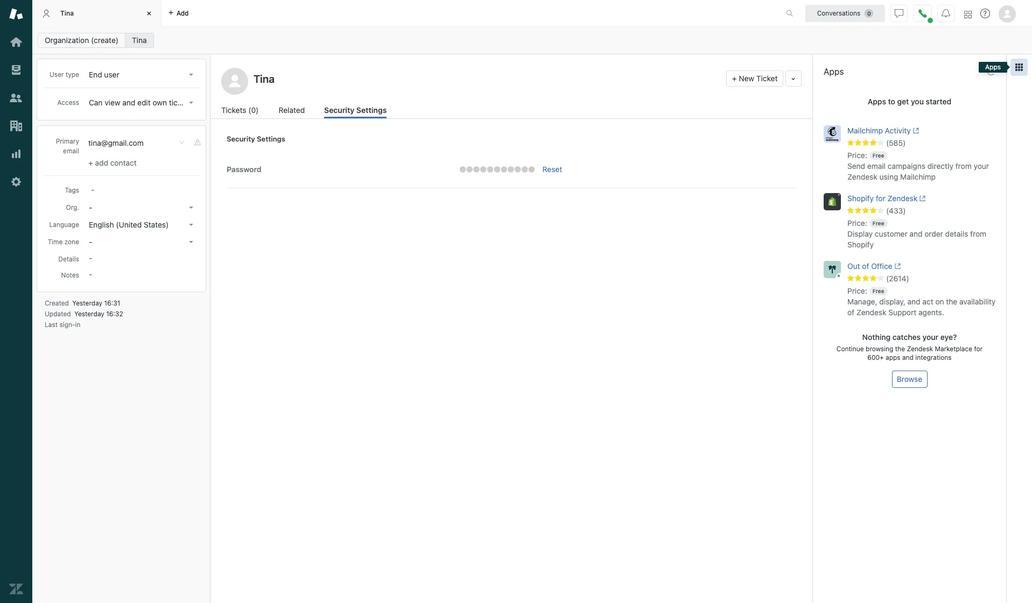 Task type: describe. For each thing, give the bounding box(es) containing it.
4 stars. 2614 reviews. element
[[847, 274, 1000, 284]]

manage,
[[847, 297, 877, 306]]

primary
[[56, 137, 79, 145]]

1 vertical spatial add
[[95, 158, 108, 167]]

(united
[[116, 220, 142, 229]]

tina inside tab
[[60, 9, 74, 17]]

continue
[[837, 345, 864, 353]]

reporting image
[[9, 147, 23, 161]]

free for email
[[873, 152, 884, 159]]

arrow down image for end user
[[189, 74, 193, 76]]

(create)
[[91, 36, 118, 45]]

end user button
[[86, 67, 198, 82]]

your inside nothing catches your eye? continue browsing the zendesk marketplace for 600+ apps and integrations
[[923, 333, 939, 342]]

customer
[[875, 229, 908, 239]]

browse button
[[892, 371, 927, 388]]

notes
[[61, 271, 79, 279]]

tickets
[[221, 106, 246, 115]]

support
[[889, 308, 917, 317]]

only
[[194, 98, 209, 107]]

eye?
[[941, 333, 957, 342]]

directly
[[928, 162, 954, 171]]

notifications image
[[942, 9, 950, 17]]

end
[[89, 70, 102, 79]]

shopify for zendesk link
[[847, 193, 980, 206]]

price: for manage,
[[847, 286, 867, 296]]

zendesk up '(433)'
[[888, 194, 918, 203]]

related
[[279, 106, 305, 115]]

office
[[871, 262, 892, 271]]

display,
[[879, 297, 906, 306]]

●●●●●●●●●●● reset
[[459, 165, 562, 174]]

(433)
[[886, 206, 906, 215]]

user
[[50, 71, 64, 79]]

time
[[48, 238, 63, 246]]

end user
[[89, 70, 119, 79]]

out of office
[[847, 262, 892, 271]]

email inside price: free send email campaigns directly from your zendesk using mailchimp
[[867, 162, 886, 171]]

english (united states)
[[89, 220, 169, 229]]

(2614)
[[886, 274, 909, 283]]

language
[[49, 221, 79, 229]]

(opens in a new tab) image for out of office
[[892, 263, 901, 270]]

shopify inside the price: free display customer and order details from shopify
[[847, 240, 874, 249]]

from inside price: free send email campaigns directly from your zendesk using mailchimp
[[956, 162, 972, 171]]

can view and edit own tickets only button
[[86, 95, 209, 110]]

main element
[[0, 0, 32, 604]]

+ for + new ticket
[[732, 74, 737, 83]]

mailchimp activity image
[[824, 125, 841, 143]]

admin image
[[9, 175, 23, 189]]

settings inside security settings link
[[356, 106, 387, 115]]

started
[[926, 97, 952, 106]]

organization (create) button
[[38, 33, 125, 48]]

of inside out of office link
[[862, 262, 869, 271]]

primary email
[[56, 137, 79, 155]]

●●●●●●●●●●●
[[459, 165, 535, 174]]

1 shopify from the top
[[847, 194, 874, 203]]

shopify for zendesk image
[[824, 193, 841, 211]]

apps for apps to get you started
[[868, 97, 886, 106]]

shopify for zendesk
[[847, 194, 918, 203]]

nothing
[[862, 333, 891, 342]]

600+
[[868, 354, 884, 362]]

arrow down image for and
[[189, 102, 193, 104]]

out of office link
[[847, 261, 980, 274]]

- field
[[87, 184, 198, 195]]

16:31
[[104, 299, 120, 307]]

views image
[[9, 63, 23, 77]]

zendesk support image
[[9, 7, 23, 21]]

can view and edit own tickets only
[[89, 98, 209, 107]]

order
[[925, 229, 943, 239]]

- button for org.
[[86, 200, 198, 215]]

created
[[45, 299, 69, 307]]

+ add contact
[[88, 158, 137, 167]]

arrow down image for -
[[189, 241, 193, 243]]

type
[[66, 71, 79, 79]]

0 vertical spatial security
[[324, 106, 354, 115]]

edit
[[137, 98, 151, 107]]

2 arrow down image from the top
[[189, 207, 193, 209]]

tickets (0)
[[221, 106, 259, 115]]

4 stars. 433 reviews. element
[[847, 206, 1000, 216]]

- button for time zone
[[86, 235, 198, 250]]

+ new ticket button
[[726, 71, 784, 87]]

(opens in a new tab) image for mailchimp activity
[[911, 128, 919, 134]]

catches
[[893, 333, 921, 342]]

get started image
[[9, 35, 23, 49]]

availability
[[960, 297, 996, 306]]

time zone
[[48, 238, 79, 246]]

nothing catches your eye? continue browsing the zendesk marketplace for 600+ apps and integrations
[[837, 333, 983, 362]]

organizations image
[[9, 119, 23, 133]]

apps tooltip
[[979, 62, 1007, 73]]

conversations
[[817, 9, 861, 17]]

get help image
[[980, 9, 990, 18]]

integrations
[[916, 354, 952, 362]]

reset link
[[543, 165, 562, 174]]

(opens in a new tab) image
[[918, 196, 926, 202]]

price: for send
[[847, 151, 867, 160]]

own
[[153, 98, 167, 107]]

mailchimp activity
[[847, 126, 911, 135]]

mailchimp inside price: free send email campaigns directly from your zendesk using mailchimp
[[900, 172, 936, 181]]

free for display,
[[873, 288, 884, 294]]

sign-
[[59, 321, 75, 329]]

and inside button
[[122, 98, 135, 107]]

the inside nothing catches your eye? continue browsing the zendesk marketplace for 600+ apps and integrations
[[895, 345, 905, 353]]

0 vertical spatial yesterday
[[72, 299, 102, 307]]

zone
[[64, 238, 79, 246]]

apps image
[[1015, 63, 1024, 72]]

- for org.
[[89, 203, 92, 212]]

apps
[[886, 354, 901, 362]]

arrow down image for states)
[[189, 224, 193, 226]]

agents.
[[919, 308, 944, 317]]

0 horizontal spatial apps
[[824, 67, 844, 76]]

add button
[[162, 0, 195, 26]]



Task type: vqa. For each thing, say whether or not it's contained in the screenshot.
Office
yes



Task type: locate. For each thing, give the bounding box(es) containing it.
price: free send email campaigns directly from your zendesk using mailchimp
[[847, 151, 989, 181]]

0 vertical spatial tina
[[60, 9, 74, 17]]

security settings link
[[324, 104, 387, 118]]

arrow down image inside end user button
[[189, 74, 193, 76]]

(585)
[[886, 138, 906, 148]]

0 horizontal spatial +
[[88, 158, 93, 167]]

tags
[[65, 186, 79, 194]]

details
[[945, 229, 968, 239]]

(opens in a new tab) image inside out of office link
[[892, 263, 901, 270]]

add inside popup button
[[177, 9, 189, 17]]

0 vertical spatial free
[[873, 152, 884, 159]]

reset
[[543, 165, 562, 174]]

1 vertical spatial security
[[227, 135, 255, 143]]

view
[[105, 98, 120, 107]]

0 vertical spatial mailchimp
[[847, 126, 883, 135]]

1 vertical spatial shopify
[[847, 240, 874, 249]]

16:32
[[106, 310, 123, 318]]

1 horizontal spatial +
[[732, 74, 737, 83]]

2 price: from the top
[[847, 219, 867, 228]]

0 horizontal spatial the
[[895, 345, 905, 353]]

1 vertical spatial the
[[895, 345, 905, 353]]

0 horizontal spatial settings
[[257, 135, 285, 143]]

on
[[936, 297, 944, 306]]

to
[[888, 97, 895, 106]]

details
[[58, 255, 79, 263]]

1 - button from the top
[[86, 200, 198, 215]]

price: up "display"
[[847, 219, 867, 228]]

0 horizontal spatial email
[[63, 147, 79, 155]]

0 vertical spatial your
[[974, 162, 989, 171]]

and inside nothing catches your eye? continue browsing the zendesk marketplace for 600+ apps and integrations
[[902, 354, 914, 362]]

tina@gmail.com
[[88, 138, 144, 148]]

and left the act
[[908, 297, 920, 306]]

from inside the price: free display customer and order details from shopify
[[970, 229, 986, 239]]

1 vertical spatial (opens in a new tab) image
[[892, 263, 901, 270]]

1 free from the top
[[873, 152, 884, 159]]

0 horizontal spatial for
[[876, 194, 886, 203]]

1 - from the top
[[89, 203, 92, 212]]

browsing
[[866, 345, 893, 353]]

0 vertical spatial -
[[89, 203, 92, 212]]

user type
[[50, 71, 79, 79]]

(opens in a new tab) image up (2614)
[[892, 263, 901, 270]]

apps to get you started
[[868, 97, 952, 106]]

price: free manage, display, and act on the availability of zendesk support agents.
[[847, 286, 996, 317]]

marketplace
[[935, 345, 972, 353]]

1 horizontal spatial security
[[324, 106, 354, 115]]

0 vertical spatial shopify
[[847, 194, 874, 203]]

tina tab
[[32, 0, 162, 27]]

0 vertical spatial email
[[63, 147, 79, 155]]

2 free from the top
[[873, 220, 884, 227]]

from right details
[[970, 229, 986, 239]]

1 vertical spatial from
[[970, 229, 986, 239]]

zendesk down send
[[847, 172, 877, 181]]

free inside price: free manage, display, and act on the availability of zendesk support agents.
[[873, 288, 884, 294]]

1 vertical spatial tina
[[132, 36, 147, 45]]

zendesk products image
[[964, 10, 972, 18]]

browse
[[897, 375, 922, 384]]

arrow down image down - field
[[189, 207, 193, 209]]

+ left "new"
[[732, 74, 737, 83]]

settings
[[356, 106, 387, 115], [257, 135, 285, 143]]

0 vertical spatial +
[[732, 74, 737, 83]]

password
[[227, 165, 261, 174]]

shopify down "display"
[[847, 240, 874, 249]]

2 horizontal spatial apps
[[985, 63, 1001, 71]]

free up using
[[873, 152, 884, 159]]

org.
[[66, 204, 79, 212]]

price: inside price: free manage, display, and act on the availability of zendesk support agents.
[[847, 286, 867, 296]]

and inside price: free manage, display, and act on the availability of zendesk support agents.
[[908, 297, 920, 306]]

0 horizontal spatial mailchimp
[[847, 126, 883, 135]]

last
[[45, 321, 58, 329]]

of right out
[[862, 262, 869, 271]]

from
[[956, 162, 972, 171], [970, 229, 986, 239]]

- button down english (united states) button
[[86, 235, 198, 250]]

ticket
[[756, 74, 778, 83]]

for inside nothing catches your eye? continue browsing the zendesk marketplace for 600+ apps and integrations
[[974, 345, 983, 353]]

1 horizontal spatial for
[[974, 345, 983, 353]]

button displays agent's chat status as invisible. image
[[895, 9, 903, 17]]

+ new ticket
[[732, 74, 778, 83]]

1 vertical spatial email
[[867, 162, 886, 171]]

security settings
[[324, 106, 387, 115], [227, 135, 285, 143]]

1 vertical spatial settings
[[257, 135, 285, 143]]

3 arrow down image from the top
[[189, 224, 193, 226]]

2 - from the top
[[89, 237, 92, 247]]

your inside price: free send email campaigns directly from your zendesk using mailchimp
[[974, 162, 989, 171]]

and right apps
[[902, 354, 914, 362]]

using
[[880, 172, 898, 181]]

price: up "manage,"
[[847, 286, 867, 296]]

new
[[739, 74, 754, 83]]

1 vertical spatial - button
[[86, 235, 198, 250]]

out of office image
[[824, 261, 841, 278]]

zendesk inside price: free send email campaigns directly from your zendesk using mailchimp
[[847, 172, 877, 181]]

tickets
[[169, 98, 192, 107]]

states)
[[144, 220, 169, 229]]

2 vertical spatial price:
[[847, 286, 867, 296]]

add
[[177, 9, 189, 17], [95, 158, 108, 167]]

free up display,
[[873, 288, 884, 294]]

free
[[873, 152, 884, 159], [873, 220, 884, 227], [873, 288, 884, 294]]

campaigns
[[888, 162, 926, 171]]

(opens in a new tab) image inside mailchimp activity link
[[911, 128, 919, 134]]

in
[[75, 321, 81, 329]]

+ down tina@gmail.com
[[88, 158, 93, 167]]

access
[[57, 99, 79, 107]]

(opens in a new tab) image
[[911, 128, 919, 134], [892, 263, 901, 270]]

the right on
[[946, 297, 957, 306]]

close image
[[144, 8, 155, 19]]

1 horizontal spatial (opens in a new tab) image
[[911, 128, 919, 134]]

1 vertical spatial your
[[923, 333, 939, 342]]

english (united states) button
[[86, 218, 198, 233]]

email inside primary email
[[63, 147, 79, 155]]

1 vertical spatial free
[[873, 220, 884, 227]]

your right the directly on the right top of page
[[974, 162, 989, 171]]

1 vertical spatial of
[[847, 308, 855, 317]]

tabs tab list
[[32, 0, 775, 27]]

conversations button
[[805, 5, 885, 22]]

+ inside button
[[732, 74, 737, 83]]

price: inside the price: free display customer and order details from shopify
[[847, 219, 867, 228]]

arrow down image inside can view and edit own tickets only button
[[189, 102, 193, 104]]

price: up send
[[847, 151, 867, 160]]

+ for + add contact
[[88, 158, 93, 167]]

1 horizontal spatial tina
[[132, 36, 147, 45]]

0 vertical spatial arrow down image
[[189, 102, 193, 104]]

1 vertical spatial price:
[[847, 219, 867, 228]]

(opens in a new tab) image up 4 stars. 585 reviews. "element"
[[911, 128, 919, 134]]

the up apps
[[895, 345, 905, 353]]

security
[[324, 106, 354, 115], [227, 135, 255, 143]]

- right org.
[[89, 203, 92, 212]]

1 vertical spatial yesterday
[[74, 310, 104, 318]]

2 shopify from the top
[[847, 240, 874, 249]]

0 vertical spatial arrow down image
[[189, 74, 193, 76]]

mailchimp inside mailchimp activity link
[[847, 126, 883, 135]]

and inside the price: free display customer and order details from shopify
[[910, 229, 923, 239]]

0 horizontal spatial your
[[923, 333, 939, 342]]

tina
[[60, 9, 74, 17], [132, 36, 147, 45]]

security right the related link
[[324, 106, 354, 115]]

0 vertical spatial - button
[[86, 200, 198, 215]]

- button up english (united states) button
[[86, 200, 198, 215]]

apps inside tooltip
[[985, 63, 1001, 71]]

arrow down image inside - button
[[189, 241, 193, 243]]

the
[[946, 297, 957, 306], [895, 345, 905, 353]]

mailchimp left the activity
[[847, 126, 883, 135]]

created yesterday 16:31 updated yesterday 16:32 last sign-in
[[45, 299, 123, 329]]

out
[[847, 262, 860, 271]]

4 stars. 585 reviews. element
[[847, 138, 1000, 148]]

arrow down image left only
[[189, 102, 193, 104]]

0 horizontal spatial tina
[[60, 9, 74, 17]]

zendesk up integrations
[[907, 345, 933, 353]]

0 vertical spatial from
[[956, 162, 972, 171]]

arrow down image
[[189, 74, 193, 76], [189, 241, 193, 243]]

1 vertical spatial for
[[974, 345, 983, 353]]

tina up organization
[[60, 9, 74, 17]]

arrow down image down english (united states) button
[[189, 241, 193, 243]]

0 vertical spatial (opens in a new tab) image
[[911, 128, 919, 134]]

1 vertical spatial mailchimp
[[900, 172, 936, 181]]

1 arrow down image from the top
[[189, 74, 193, 76]]

organization (create)
[[45, 36, 118, 45]]

shopify right shopify for zendesk icon
[[847, 194, 874, 203]]

0 vertical spatial add
[[177, 9, 189, 17]]

arrow down image inside english (united states) button
[[189, 224, 193, 226]]

arrow down image right 'states)' at top left
[[189, 224, 193, 226]]

contact
[[110, 158, 137, 167]]

your
[[974, 162, 989, 171], [923, 333, 939, 342]]

0 vertical spatial the
[[946, 297, 957, 306]]

add left contact
[[95, 158, 108, 167]]

zendesk down "manage,"
[[857, 308, 887, 317]]

user
[[104, 70, 119, 79]]

your left eye? on the right
[[923, 333, 939, 342]]

0 horizontal spatial of
[[847, 308, 855, 317]]

add right close icon
[[177, 9, 189, 17]]

1 horizontal spatial add
[[177, 9, 189, 17]]

of inside price: free manage, display, and act on the availability of zendesk support agents.
[[847, 308, 855, 317]]

2 vertical spatial free
[[873, 288, 884, 294]]

arrow down image up tickets
[[189, 74, 193, 76]]

mailchimp down campaigns
[[900, 172, 936, 181]]

0 vertical spatial settings
[[356, 106, 387, 115]]

customers image
[[9, 91, 23, 105]]

you
[[911, 97, 924, 106]]

(0)
[[248, 106, 259, 115]]

price: for display
[[847, 219, 867, 228]]

1 horizontal spatial your
[[974, 162, 989, 171]]

0 vertical spatial for
[[876, 194, 886, 203]]

english
[[89, 220, 114, 229]]

free inside price: free send email campaigns directly from your zendesk using mailchimp
[[873, 152, 884, 159]]

0 horizontal spatial security
[[227, 135, 255, 143]]

apps for apps tooltip
[[985, 63, 1001, 71]]

and
[[122, 98, 135, 107], [910, 229, 923, 239], [908, 297, 920, 306], [902, 354, 914, 362]]

from right the directly on the right top of page
[[956, 162, 972, 171]]

activity
[[885, 126, 911, 135]]

- for time zone
[[89, 237, 92, 247]]

2 - button from the top
[[86, 235, 198, 250]]

arrow down image
[[189, 102, 193, 104], [189, 207, 193, 209], [189, 224, 193, 226]]

tina inside the 'secondary' element
[[132, 36, 147, 45]]

3 price: from the top
[[847, 286, 867, 296]]

for
[[876, 194, 886, 203], [974, 345, 983, 353]]

1 horizontal spatial security settings
[[324, 106, 387, 115]]

1 arrow down image from the top
[[189, 102, 193, 104]]

free up the customer
[[873, 220, 884, 227]]

free for customer
[[873, 220, 884, 227]]

send
[[847, 162, 865, 171]]

0 horizontal spatial security settings
[[227, 135, 285, 143]]

for right marketplace
[[974, 345, 983, 353]]

updated
[[45, 310, 71, 318]]

0 vertical spatial price:
[[847, 151, 867, 160]]

1 price: from the top
[[847, 151, 867, 160]]

1 vertical spatial +
[[88, 158, 93, 167]]

1 horizontal spatial settings
[[356, 106, 387, 115]]

act
[[923, 297, 933, 306]]

price: inside price: free send email campaigns directly from your zendesk using mailchimp
[[847, 151, 867, 160]]

0 vertical spatial of
[[862, 262, 869, 271]]

1 horizontal spatial email
[[867, 162, 886, 171]]

email down "primary" at the top of the page
[[63, 147, 79, 155]]

free inside the price: free display customer and order details from shopify
[[873, 220, 884, 227]]

1 vertical spatial security settings
[[227, 135, 285, 143]]

tickets (0) link
[[221, 104, 261, 118]]

None text field
[[250, 71, 722, 87]]

tina down close icon
[[132, 36, 147, 45]]

1 vertical spatial arrow down image
[[189, 241, 193, 243]]

- right zone
[[89, 237, 92, 247]]

and left edit on the left of page
[[122, 98, 135, 107]]

and left order
[[910, 229, 923, 239]]

0 horizontal spatial (opens in a new tab) image
[[892, 263, 901, 270]]

1 horizontal spatial apps
[[868, 97, 886, 106]]

get
[[897, 97, 909, 106]]

mailchimp activity link
[[847, 125, 980, 138]]

zendesk image
[[9, 583, 23, 597]]

0 vertical spatial security settings
[[324, 106, 387, 115]]

tina link
[[125, 33, 154, 48]]

2 arrow down image from the top
[[189, 241, 193, 243]]

1 vertical spatial -
[[89, 237, 92, 247]]

secondary element
[[32, 30, 1032, 51]]

1 horizontal spatial of
[[862, 262, 869, 271]]

zendesk inside nothing catches your eye? continue browsing the zendesk marketplace for 600+ apps and integrations
[[907, 345, 933, 353]]

price:
[[847, 151, 867, 160], [847, 219, 867, 228], [847, 286, 867, 296]]

1 horizontal spatial the
[[946, 297, 957, 306]]

3 free from the top
[[873, 288, 884, 294]]

display
[[847, 229, 873, 239]]

the inside price: free manage, display, and act on the availability of zendesk support agents.
[[946, 297, 957, 306]]

security down tickets (0) link
[[227, 135, 255, 143]]

shopify
[[847, 194, 874, 203], [847, 240, 874, 249]]

can
[[89, 98, 103, 107]]

email up using
[[867, 162, 886, 171]]

-
[[89, 203, 92, 212], [89, 237, 92, 247]]

price: free display customer and order details from shopify
[[847, 219, 986, 249]]

of down "manage,"
[[847, 308, 855, 317]]

2 vertical spatial arrow down image
[[189, 224, 193, 226]]

for down using
[[876, 194, 886, 203]]

yesterday
[[72, 299, 102, 307], [74, 310, 104, 318]]

related link
[[279, 104, 306, 118]]

zendesk inside price: free manage, display, and act on the availability of zendesk support agents.
[[857, 308, 887, 317]]

1 horizontal spatial mailchimp
[[900, 172, 936, 181]]

1 vertical spatial arrow down image
[[189, 207, 193, 209]]

organization
[[45, 36, 89, 45]]

0 horizontal spatial add
[[95, 158, 108, 167]]



